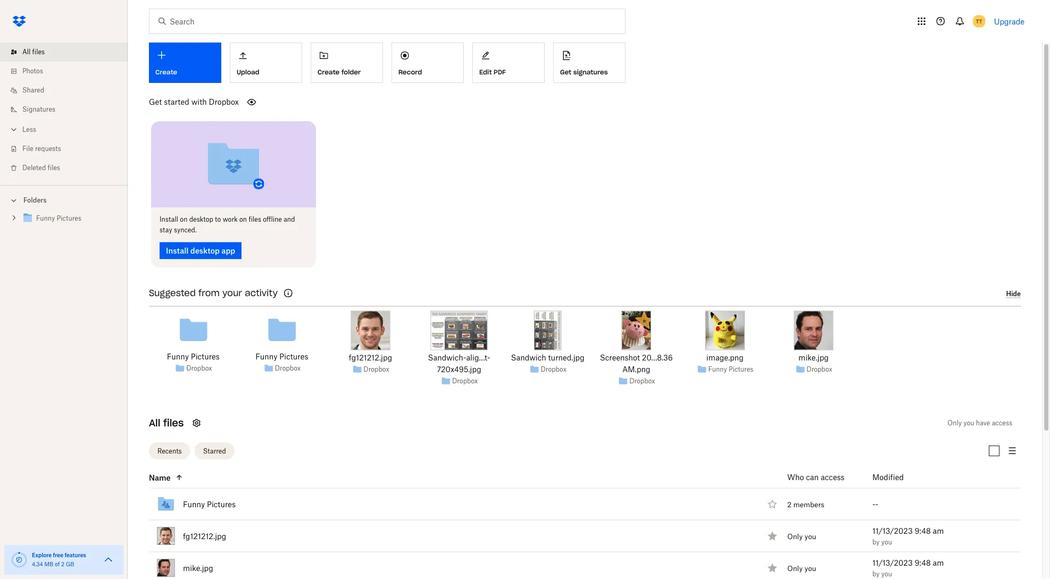 Task type: describe. For each thing, give the bounding box(es) containing it.
11/13/2023 9:48 am by you for fg121212.jpg
[[873, 527, 945, 546]]

0 vertical spatial mike.jpg
[[799, 355, 829, 362]]

screenshot
[[600, 355, 640, 362]]

image.png
[[707, 355, 744, 362]]

from
[[199, 288, 220, 299]]

dropbox image
[[9, 11, 30, 32]]

screenshot 20…8.36 am.png link
[[598, 353, 675, 376]]

11/13/2023 9:48 am by you for mike.jpg
[[873, 559, 945, 578]]

20…8.36
[[642, 355, 673, 362]]

only you button for fg121212.jpg
[[788, 533, 817, 541]]

file requests link
[[9, 139, 128, 159]]

/sandwich turned.jpg image
[[534, 311, 562, 351]]

members
[[794, 501, 825, 509]]

explore
[[32, 552, 52, 559]]

1 on from the left
[[180, 217, 188, 223]]

modified button
[[873, 472, 932, 484]]

name mike.jpg, modified 11/13/2023 9:48 am, element
[[126, 553, 1022, 580]]

less
[[22, 127, 36, 133]]

to
[[215, 217, 221, 223]]

pictures inside table
[[207, 500, 236, 509]]

sandwich turned.jpg
[[511, 355, 585, 362]]

desktop inside button
[[190, 247, 220, 256]]

alig…t-
[[467, 355, 491, 362]]

hide
[[1007, 290, 1022, 298]]

folders
[[23, 196, 47, 204]]

/screenshot 2023-08-18 at 9.48.36 am.png image
[[622, 311, 652, 351]]

name
[[149, 474, 171, 483]]

create folder button
[[311, 43, 383, 83]]

1 horizontal spatial fg121212.jpg link
[[349, 353, 392, 364]]

add to starred image
[[767, 498, 779, 511]]

fg121212.jpg inside table
[[183, 532, 226, 541]]

1 horizontal spatial all
[[149, 417, 160, 430]]

pdf
[[494, 68, 506, 76]]

2 on from the left
[[240, 217, 247, 223]]

your
[[222, 288, 242, 299]]

recents
[[158, 447, 182, 455]]

folder settings image
[[190, 417, 203, 430]]

all files inside all files link
[[22, 49, 45, 55]]

1 horizontal spatial all files
[[149, 417, 184, 430]]

remove from starred image
[[767, 562, 779, 575]]

only you for mike.jpg
[[788, 565, 817, 573]]

offline
[[263, 217, 282, 223]]

edit pdf button
[[473, 43, 545, 83]]

folders button
[[0, 192, 128, 208]]

signatures
[[22, 106, 55, 113]]

name funny pictures, modified 11/13/2023 10:13 am, element
[[126, 489, 1022, 521]]

install for install on desktop to work on files offline and stay synced.
[[160, 217, 178, 223]]

2 members
[[788, 501, 825, 509]]

upgrade
[[995, 17, 1025, 26]]

2 inside explore free features 4.34 mb of 2 gb
[[61, 563, 65, 568]]

--
[[873, 500, 879, 509]]

1 horizontal spatial mike.jpg link
[[799, 353, 829, 364]]

am.png
[[623, 367, 651, 374]]

install on desktop to work on files offline and stay synced.
[[160, 217, 295, 234]]

/fg121212.jpg image
[[351, 311, 390, 351]]

with
[[191, 98, 207, 106]]

/mike.jpg image
[[795, 311, 834, 351]]

sandwich
[[511, 355, 547, 362]]

tt button
[[971, 13, 988, 30]]

deleted files link
[[9, 159, 128, 178]]

features
[[65, 552, 86, 559]]

get signatures button
[[554, 43, 626, 83]]

9:48 for fg121212.jpg
[[915, 527, 932, 536]]

activity
[[245, 288, 278, 299]]

modified
[[873, 474, 905, 482]]

files inside list item
[[32, 49, 45, 55]]

requests
[[35, 146, 61, 152]]

work
[[223, 217, 238, 223]]

upgrade link
[[995, 17, 1025, 26]]

11/13/2023 for fg121212.jpg
[[873, 527, 913, 536]]

app
[[222, 247, 235, 256]]

name fg121212.jpg, modified 11/13/2023 9:48 am, element
[[126, 521, 1022, 553]]

desktop inside install on desktop to work on files offline and stay synced.
[[189, 217, 213, 223]]

signatures
[[574, 68, 608, 76]]

sandwich turned.jpg link
[[511, 353, 585, 364]]

mb
[[45, 563, 53, 568]]

files inside install on desktop to work on files offline and stay synced.
[[249, 217, 261, 223]]

/fg121212.jpg image
[[157, 528, 175, 546]]

files right deleted at the top of page
[[48, 165, 60, 171]]

only you button for mike.jpg
[[788, 565, 817, 573]]

signatures link
[[9, 100, 128, 119]]

1 vertical spatial mike.jpg
[[183, 564, 213, 573]]

folder
[[342, 68, 361, 76]]

edit
[[480, 68, 492, 76]]

upload button
[[230, 43, 302, 83]]

mike.jpg link inside table
[[183, 562, 213, 575]]

2 members button
[[788, 501, 825, 509]]

edit pdf
[[480, 68, 506, 76]]

synced.
[[174, 228, 197, 234]]



Task type: vqa. For each thing, say whether or not it's contained in the screenshot.


Task type: locate. For each thing, give the bounding box(es) containing it.
mike.jpg link
[[799, 353, 829, 364], [183, 562, 213, 575]]

file requests
[[22, 146, 61, 152]]

0 vertical spatial by
[[873, 540, 880, 546]]

2 right add to starred icon
[[788, 501, 792, 509]]

only left have
[[948, 420, 963, 428]]

11/13/2023 9:48 am by you
[[873, 527, 945, 546], [873, 559, 945, 578]]

files up photos
[[32, 49, 45, 55]]

-
[[873, 500, 876, 509], [876, 500, 879, 509]]

install
[[160, 217, 178, 223], [166, 247, 189, 256]]

access
[[993, 420, 1013, 428], [821, 474, 845, 482]]

0 vertical spatial 9:48
[[915, 527, 932, 536]]

1 vertical spatial mike.jpg link
[[183, 562, 213, 575]]

1 vertical spatial desktop
[[190, 247, 220, 256]]

4.34
[[32, 563, 43, 568]]

all files up photos
[[22, 49, 45, 55]]

stay
[[160, 228, 172, 234]]

create inside button
[[318, 68, 340, 76]]

1 vertical spatial fg121212.jpg link
[[183, 530, 226, 543]]

who can access
[[788, 474, 845, 482]]

by
[[873, 540, 880, 546], [873, 572, 880, 578]]

table containing name
[[126, 468, 1022, 580]]

am for mike.jpg
[[934, 559, 945, 568]]

can
[[807, 474, 819, 482]]

get signatures
[[561, 68, 608, 76]]

get for get started with dropbox
[[149, 98, 162, 106]]

1 only you from the top
[[788, 533, 817, 541]]

0 vertical spatial mike.jpg link
[[799, 353, 829, 364]]

mike.jpg down /mike.jpg image
[[799, 355, 829, 362]]

explore free features 4.34 mb of 2 gb
[[32, 552, 86, 568]]

create inside dropdown button
[[155, 68, 177, 76]]

sandwich-alig…t- 720x495.jpg
[[428, 355, 491, 374]]

1 9:48 from the top
[[915, 527, 932, 536]]

/funny pictures/image.png image
[[706, 311, 745, 351]]

install up stay
[[160, 217, 178, 223]]

0 vertical spatial am
[[934, 527, 945, 536]]

1 vertical spatial 11/13/2023
[[873, 559, 913, 568]]

am
[[934, 527, 945, 536], [934, 559, 945, 568]]

0 vertical spatial only
[[948, 420, 963, 428]]

1 11/13/2023 from the top
[[873, 527, 913, 536]]

0 vertical spatial only you
[[788, 533, 817, 541]]

get started with dropbox
[[149, 98, 239, 106]]

file
[[22, 146, 33, 152]]

starred button
[[195, 443, 235, 460]]

1 11/13/2023 9:48 am by you from the top
[[873, 527, 945, 546]]

1 vertical spatial only you button
[[788, 565, 817, 573]]

all inside list item
[[22, 49, 31, 55]]

1 horizontal spatial create
[[318, 68, 340, 76]]

1 horizontal spatial get
[[561, 68, 572, 76]]

0 horizontal spatial get
[[149, 98, 162, 106]]

list containing all files
[[0, 36, 128, 185]]

started
[[164, 98, 189, 106]]

deleted
[[22, 165, 46, 171]]

1 horizontal spatial mike.jpg
[[799, 355, 829, 362]]

funny pictures
[[36, 216, 81, 222], [167, 354, 220, 361], [256, 354, 308, 361], [709, 367, 754, 373], [183, 500, 236, 509]]

image.png link
[[707, 353, 744, 364]]

2 right of at bottom left
[[61, 563, 65, 568]]

only you for fg121212.jpg
[[788, 533, 817, 541]]

0 vertical spatial access
[[993, 420, 1013, 428]]

1 vertical spatial fg121212.jpg
[[183, 532, 226, 541]]

tt
[[977, 18, 983, 24]]

screenshot 20…8.36 am.png
[[600, 355, 673, 374]]

0 vertical spatial all
[[22, 49, 31, 55]]

720x495.jpg
[[437, 367, 482, 374]]

create folder
[[318, 68, 361, 76]]

1 only you button from the top
[[788, 533, 817, 541]]

1 horizontal spatial access
[[993, 420, 1013, 428]]

0 vertical spatial 11/13/2023 9:48 am by you
[[873, 527, 945, 546]]

only you right remove from starred image
[[788, 565, 817, 573]]

starred
[[203, 447, 226, 455]]

0 horizontal spatial mike.jpg
[[183, 564, 213, 573]]

turned.jpg
[[549, 355, 585, 362]]

1 vertical spatial 11/13/2023 9:48 am by you
[[873, 559, 945, 578]]

am for fg121212.jpg
[[934, 527, 945, 536]]

by for fg121212.jpg
[[873, 540, 880, 546]]

all files
[[22, 49, 45, 55], [149, 417, 184, 430]]

0 horizontal spatial create
[[155, 68, 177, 76]]

sandwich-alig…t- 720x495.jpg link
[[421, 353, 498, 376]]

fg121212.jpg link down /fg121212.jpg image
[[349, 353, 392, 364]]

fg121212.jpg down /fg121212.jpg image
[[349, 355, 392, 362]]

upload
[[237, 68, 260, 76]]

of
[[55, 563, 60, 568]]

create button
[[149, 43, 221, 83]]

all files up recents button
[[149, 417, 184, 430]]

funny inside table
[[183, 500, 205, 509]]

1 - from the left
[[873, 500, 876, 509]]

1 vertical spatial only
[[788, 533, 803, 541]]

only inside name mike.jpg, modified 11/13/2023 9:48 am, element
[[788, 565, 803, 573]]

by inside name fg121212.jpg, modified 11/13/2023 9:48 am, element
[[873, 540, 880, 546]]

fg121212.jpg link right /fg121212.jpg icon
[[183, 530, 226, 543]]

only you button right remove from starred image
[[788, 565, 817, 573]]

1 vertical spatial only you
[[788, 565, 817, 573]]

0 vertical spatial 11/13/2023
[[873, 527, 913, 536]]

fg121212.jpg
[[349, 355, 392, 362], [183, 532, 226, 541]]

recents button
[[149, 443, 190, 460]]

pictures
[[57, 216, 81, 222], [191, 354, 220, 361], [280, 354, 308, 361], [729, 367, 754, 373], [207, 500, 236, 509]]

0 horizontal spatial on
[[180, 217, 188, 223]]

0 vertical spatial 2
[[788, 501, 792, 509]]

1 vertical spatial 9:48
[[915, 559, 932, 568]]

who
[[788, 474, 805, 482]]

2 11/13/2023 from the top
[[873, 559, 913, 568]]

install inside install on desktop to work on files offline and stay synced.
[[160, 217, 178, 223]]

by inside name mike.jpg, modified 11/13/2023 9:48 am, element
[[873, 572, 880, 578]]

1 horizontal spatial fg121212.jpg
[[349, 355, 392, 362]]

0 horizontal spatial fg121212.jpg link
[[183, 530, 226, 543]]

2 only you from the top
[[788, 565, 817, 573]]

Search in folder "Dropbox" text field
[[170, 15, 604, 27]]

have
[[977, 420, 991, 428]]

2 vertical spatial only
[[788, 565, 803, 573]]

only you have access
[[948, 420, 1013, 428]]

photos link
[[9, 62, 128, 81]]

on
[[180, 217, 188, 223], [240, 217, 247, 223]]

0 horizontal spatial mike.jpg link
[[183, 562, 213, 575]]

only you button inside name fg121212.jpg, modified 11/13/2023 9:48 am, element
[[788, 533, 817, 541]]

install inside install desktop app button
[[166, 247, 189, 256]]

on up synced.
[[180, 217, 188, 223]]

get inside button
[[561, 68, 572, 76]]

access right can
[[821, 474, 845, 482]]

gb
[[66, 563, 74, 568]]

hide button
[[1007, 290, 1022, 298]]

only you button right remove from starred icon
[[788, 533, 817, 541]]

files left offline
[[249, 217, 261, 223]]

0 vertical spatial fg121212.jpg link
[[349, 353, 392, 364]]

desktop left app
[[190, 247, 220, 256]]

photos
[[22, 68, 43, 75]]

table
[[126, 468, 1022, 580]]

suggested
[[149, 288, 196, 299]]

all up recents button
[[149, 417, 160, 430]]

funny pictures link
[[21, 212, 119, 226], [167, 352, 220, 363], [256, 352, 308, 363], [709, 365, 754, 375], [183, 498, 236, 511]]

only right remove from starred icon
[[788, 533, 803, 541]]

0 vertical spatial get
[[561, 68, 572, 76]]

get
[[561, 68, 572, 76], [149, 98, 162, 106]]

fg121212.jpg link
[[349, 353, 392, 364], [183, 530, 226, 543]]

get for get signatures
[[561, 68, 572, 76]]

get left signatures
[[561, 68, 572, 76]]

list
[[0, 36, 128, 185]]

free
[[53, 552, 63, 559]]

1 vertical spatial by
[[873, 572, 880, 578]]

2 - from the left
[[876, 500, 879, 509]]

files
[[32, 49, 45, 55], [48, 165, 60, 171], [249, 217, 261, 223], [163, 417, 184, 430]]

all up photos
[[22, 49, 31, 55]]

and
[[284, 217, 295, 223]]

11/13/2023
[[873, 527, 913, 536], [873, 559, 913, 568]]

suggested from your activity
[[149, 288, 278, 299]]

0 vertical spatial all files
[[22, 49, 45, 55]]

install down synced.
[[166, 247, 189, 256]]

all files link
[[9, 43, 128, 62]]

11/13/2023 9:48 am by you inside name mike.jpg, modified 11/13/2023 9:48 am, element
[[873, 559, 945, 578]]

only you right remove from starred icon
[[788, 533, 817, 541]]

create for create folder
[[318, 68, 340, 76]]

mike.jpg link down /mike.jpg image
[[799, 353, 829, 364]]

create left folder
[[318, 68, 340, 76]]

2 9:48 from the top
[[915, 559, 932, 568]]

mike.jpg right /mike.jpg icon
[[183, 564, 213, 573]]

deleted files
[[22, 165, 60, 171]]

0 vertical spatial only you button
[[788, 533, 817, 541]]

2 only you button from the top
[[788, 565, 817, 573]]

2 am from the top
[[934, 559, 945, 568]]

record button
[[392, 43, 464, 83]]

only you button inside name mike.jpg, modified 11/13/2023 9:48 am, element
[[788, 565, 817, 573]]

install desktop app button
[[160, 243, 242, 260]]

install for install desktop app
[[166, 247, 189, 256]]

by for mike.jpg
[[873, 572, 880, 578]]

sandwich-
[[428, 355, 467, 362]]

create for create
[[155, 68, 177, 76]]

all files list item
[[0, 43, 128, 62]]

install desktop app
[[166, 247, 235, 256]]

shared
[[22, 87, 44, 94]]

0 vertical spatial desktop
[[189, 217, 213, 223]]

0 horizontal spatial 2
[[61, 563, 65, 568]]

1 horizontal spatial 2
[[788, 501, 792, 509]]

desktop left to
[[189, 217, 213, 223]]

0 horizontal spatial all
[[22, 49, 31, 55]]

only you inside name fg121212.jpg, modified 11/13/2023 9:48 am, element
[[788, 533, 817, 541]]

dropbox
[[209, 98, 239, 106], [186, 366, 212, 372], [275, 366, 301, 372], [364, 367, 389, 373], [541, 367, 567, 373], [807, 367, 833, 373], [453, 379, 478, 385], [630, 379, 656, 385]]

1 vertical spatial all files
[[149, 417, 184, 430]]

0 vertical spatial fg121212.jpg
[[349, 355, 392, 362]]

/mike.jpg image
[[157, 560, 175, 578]]

get left started
[[149, 98, 162, 106]]

files left folder settings icon
[[163, 417, 184, 430]]

record
[[399, 68, 422, 76]]

1 vertical spatial am
[[934, 559, 945, 568]]

1 am from the top
[[934, 527, 945, 536]]

dropbox link
[[186, 364, 212, 374], [275, 364, 301, 374], [364, 365, 389, 375], [541, 365, 567, 375], [807, 365, 833, 375], [453, 376, 478, 387], [630, 376, 656, 387]]

1 vertical spatial all
[[149, 417, 160, 430]]

funny pictures link inside table
[[183, 498, 236, 511]]

0 horizontal spatial access
[[821, 474, 845, 482]]

2 by from the top
[[873, 572, 880, 578]]

funny
[[36, 216, 55, 222], [167, 354, 189, 361], [256, 354, 278, 361], [709, 367, 728, 373], [183, 500, 205, 509]]

mike.jpg link right /mike.jpg icon
[[183, 562, 213, 575]]

1 by from the top
[[873, 540, 880, 546]]

fg121212.jpg right /fg121212.jpg icon
[[183, 532, 226, 541]]

1 vertical spatial get
[[149, 98, 162, 106]]

0 vertical spatial install
[[160, 217, 178, 223]]

1 horizontal spatial on
[[240, 217, 247, 223]]

only inside name fg121212.jpg, modified 11/13/2023 9:48 am, element
[[788, 533, 803, 541]]

only for mike.jpg
[[788, 565, 803, 573]]

2 11/13/2023 9:48 am by you from the top
[[873, 559, 945, 578]]

/sandwich alignment chart 720x495.jpg image
[[431, 311, 488, 351]]

on right work at the top of page
[[240, 217, 247, 223]]

create
[[318, 68, 340, 76], [155, 68, 177, 76]]

access inside table
[[821, 474, 845, 482]]

less image
[[9, 124, 19, 135]]

only you inside name mike.jpg, modified 11/13/2023 9:48 am, element
[[788, 565, 817, 573]]

11/13/2023 9:48 am by you inside name fg121212.jpg, modified 11/13/2023 9:48 am, element
[[873, 527, 945, 546]]

create up started
[[155, 68, 177, 76]]

1 vertical spatial 2
[[61, 563, 65, 568]]

shared link
[[9, 81, 128, 100]]

access right have
[[993, 420, 1013, 428]]

0 horizontal spatial fg121212.jpg
[[183, 532, 226, 541]]

9:48 for mike.jpg
[[915, 559, 932, 568]]

quota usage element
[[11, 552, 28, 569]]

only right remove from starred image
[[788, 565, 803, 573]]

11/13/2023 for mike.jpg
[[873, 559, 913, 568]]

0 horizontal spatial all files
[[22, 49, 45, 55]]

name button
[[149, 472, 762, 484]]

9:48
[[915, 527, 932, 536], [915, 559, 932, 568]]

1 vertical spatial access
[[821, 474, 845, 482]]

1 vertical spatial install
[[166, 247, 189, 256]]

remove from starred image
[[767, 530, 779, 543]]

only for fg121212.jpg
[[788, 533, 803, 541]]



